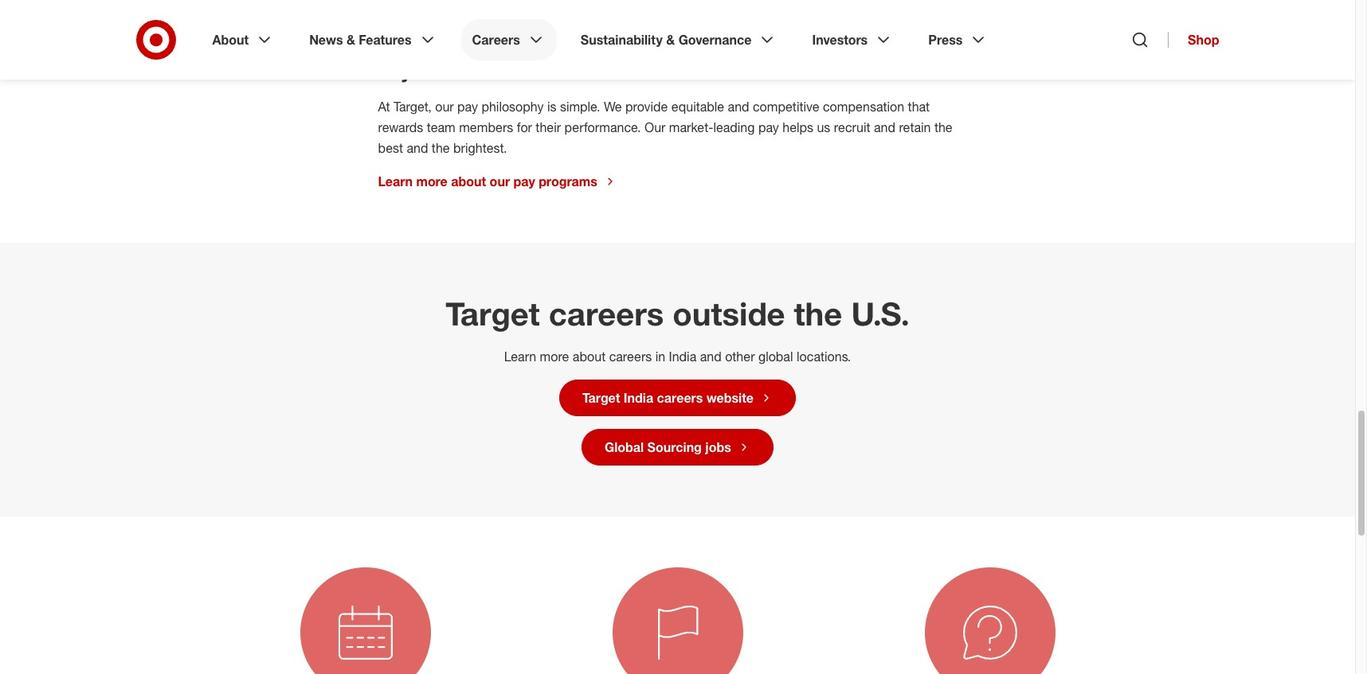 Task type: vqa. For each thing, say whether or not it's contained in the screenshot.
recruit
yes



Task type: describe. For each thing, give the bounding box(es) containing it.
global
[[759, 349, 793, 365]]

press
[[929, 32, 963, 48]]

website
[[707, 390, 754, 406]]

global sourcing jobs
[[605, 440, 731, 456]]

global
[[605, 440, 644, 456]]

& for sustainability
[[666, 32, 675, 48]]

at
[[378, 99, 390, 115]]

about
[[212, 32, 249, 48]]

target careers outside the u.s.
[[446, 295, 910, 333]]

learn more about our pay programs
[[378, 174, 598, 190]]

target india careers website
[[583, 390, 754, 406]]

u.s.
[[851, 295, 910, 333]]

2 vertical spatial the
[[794, 295, 843, 333]]

us
[[817, 119, 831, 135]]

leading
[[714, 119, 755, 135]]

governance
[[679, 32, 752, 48]]

news & features link
[[298, 19, 448, 61]]

locations.
[[797, 349, 851, 365]]

our inside the at target, our pay philosophy is simple. we provide equitable and competitive compensation that rewards team members for their performance. our market-leading pay helps us recruit and retain the best and the brightest.
[[435, 99, 454, 115]]

helps
[[783, 119, 814, 135]]

shop link
[[1168, 32, 1220, 48]]

provide
[[626, 99, 668, 115]]

best
[[378, 140, 403, 156]]

their
[[536, 119, 561, 135]]

learn for learn more about our pay programs
[[378, 174, 413, 190]]

programs
[[539, 174, 598, 190]]

careers
[[472, 32, 520, 48]]

investors link
[[801, 19, 905, 61]]

learn more about careers in india and other global locations.
[[504, 349, 851, 365]]

rewards
[[378, 119, 423, 135]]

recruit
[[834, 119, 871, 135]]

target india careers website link
[[559, 380, 796, 417]]

2 vertical spatial pay
[[514, 174, 535, 190]]

competitive
[[753, 99, 820, 115]]

& for news
[[347, 32, 355, 48]]

sustainability & governance
[[581, 32, 752, 48]]

learn for learn more about our financial benefits
[[378, 29, 413, 45]]

that
[[908, 99, 930, 115]]

and left other
[[700, 349, 722, 365]]

2 vertical spatial careers
[[657, 390, 703, 406]]

team
[[427, 119, 456, 135]]

sourcing
[[648, 440, 702, 456]]

0 vertical spatial careers
[[549, 295, 664, 333]]

global sourcing jobs link
[[582, 429, 774, 466]]

sustainability
[[581, 32, 663, 48]]

learn for learn more about careers in india and other global locations.
[[504, 349, 536, 365]]

1 vertical spatial the
[[432, 140, 450, 156]]

learn more about our pay programs link
[[378, 174, 617, 190]]

sustainability & governance link
[[570, 19, 788, 61]]

0 vertical spatial india
[[669, 349, 697, 365]]

pay
[[378, 60, 422, 84]]

brightest.
[[453, 140, 507, 156]]

simple.
[[560, 99, 600, 115]]



Task type: locate. For each thing, give the bounding box(es) containing it.
our left financial on the left of the page
[[490, 29, 510, 45]]

learn more about our financial benefits link
[[378, 29, 637, 45]]

our for pay
[[490, 174, 510, 190]]

0 vertical spatial target
[[446, 295, 540, 333]]

1 vertical spatial india
[[624, 390, 654, 406]]

about left in
[[573, 349, 606, 365]]

compensation
[[823, 99, 905, 115]]

about
[[451, 29, 486, 45], [451, 174, 486, 190], [573, 349, 606, 365]]

and
[[728, 99, 750, 115], [874, 119, 896, 135], [407, 140, 428, 156], [700, 349, 722, 365]]

1 & from the left
[[347, 32, 355, 48]]

about left financial on the left of the page
[[451, 29, 486, 45]]

target
[[446, 295, 540, 333], [583, 390, 620, 406]]

0 horizontal spatial india
[[624, 390, 654, 406]]

the up locations.
[[794, 295, 843, 333]]

about for financial
[[451, 29, 486, 45]]

1 vertical spatial pay
[[759, 119, 779, 135]]

financial
[[514, 29, 565, 45]]

learn more about our financial benefits
[[378, 29, 617, 45]]

about down brightest.
[[451, 174, 486, 190]]

other
[[725, 349, 755, 365]]

performance.
[[565, 119, 641, 135]]

our
[[645, 119, 666, 135]]

philosophy
[[482, 99, 544, 115]]

&
[[347, 32, 355, 48], [666, 32, 675, 48]]

pay
[[457, 99, 478, 115], [759, 119, 779, 135], [514, 174, 535, 190]]

more for learn more about careers in india and other global locations.
[[540, 349, 569, 365]]

press link
[[917, 19, 1000, 61]]

our up team
[[435, 99, 454, 115]]

and down the compensation
[[874, 119, 896, 135]]

2 vertical spatial learn
[[504, 349, 536, 365]]

0 horizontal spatial the
[[432, 140, 450, 156]]

1 horizontal spatial the
[[794, 295, 843, 333]]

equitable
[[672, 99, 724, 115]]

2 vertical spatial our
[[490, 174, 510, 190]]

1 vertical spatial careers
[[609, 349, 652, 365]]

about for pay
[[451, 174, 486, 190]]

1 horizontal spatial india
[[669, 349, 697, 365]]

and up leading
[[728, 99, 750, 115]]

about for in
[[573, 349, 606, 365]]

retain
[[899, 119, 931, 135]]

0 vertical spatial pay
[[457, 99, 478, 115]]

1 vertical spatial more
[[416, 174, 448, 190]]

about link
[[201, 19, 285, 61]]

target,
[[394, 99, 432, 115]]

india
[[669, 349, 697, 365], [624, 390, 654, 406]]

outside
[[673, 295, 785, 333]]

1 horizontal spatial pay
[[514, 174, 535, 190]]

our down brightest.
[[490, 174, 510, 190]]

news
[[309, 32, 343, 48]]

0 vertical spatial more
[[416, 29, 448, 45]]

at target, our pay philosophy is simple. we provide equitable and competitive compensation that rewards team members for their performance. our market-leading pay helps us recruit and retain the best and the brightest.
[[378, 99, 953, 156]]

0 vertical spatial our
[[490, 29, 510, 45]]

we
[[604, 99, 622, 115]]

0 vertical spatial the
[[935, 119, 953, 135]]

target for target india careers website
[[583, 390, 620, 406]]

more for learn more about our pay programs
[[416, 174, 448, 190]]

0 horizontal spatial pay
[[457, 99, 478, 115]]

the right retain
[[935, 119, 953, 135]]

news & features
[[309, 32, 412, 48]]

1 vertical spatial our
[[435, 99, 454, 115]]

1 vertical spatial learn
[[378, 174, 413, 190]]

is
[[547, 99, 557, 115]]

careers down 'learn more about careers in india and other global locations.'
[[657, 390, 703, 406]]

the down team
[[432, 140, 450, 156]]

more
[[416, 29, 448, 45], [416, 174, 448, 190], [540, 349, 569, 365]]

our for financial
[[490, 29, 510, 45]]

target inside the target india careers website link
[[583, 390, 620, 406]]

0 horizontal spatial target
[[446, 295, 540, 333]]

in
[[656, 349, 666, 365]]

careers link
[[461, 19, 557, 61]]

pay up the members
[[457, 99, 478, 115]]

for
[[517, 119, 532, 135]]

2 vertical spatial more
[[540, 349, 569, 365]]

learn
[[378, 29, 413, 45], [378, 174, 413, 190], [504, 349, 536, 365]]

& left the "governance"
[[666, 32, 675, 48]]

our
[[490, 29, 510, 45], [435, 99, 454, 115], [490, 174, 510, 190]]

0 horizontal spatial &
[[347, 32, 355, 48]]

pay down competitive
[[759, 119, 779, 135]]

the
[[935, 119, 953, 135], [432, 140, 450, 156], [794, 295, 843, 333]]

2 horizontal spatial pay
[[759, 119, 779, 135]]

0 vertical spatial about
[[451, 29, 486, 45]]

india up global on the left of the page
[[624, 390, 654, 406]]

2 vertical spatial about
[[573, 349, 606, 365]]

more for learn more about our financial benefits
[[416, 29, 448, 45]]

2 horizontal spatial the
[[935, 119, 953, 135]]

jobs
[[705, 440, 731, 456]]

features
[[359, 32, 412, 48]]

careers left in
[[609, 349, 652, 365]]

2 & from the left
[[666, 32, 675, 48]]

india right in
[[669, 349, 697, 365]]

1 vertical spatial about
[[451, 174, 486, 190]]

target for target careers outside the u.s.
[[446, 295, 540, 333]]

careers
[[549, 295, 664, 333], [609, 349, 652, 365], [657, 390, 703, 406]]

shop
[[1188, 32, 1220, 48]]

1 horizontal spatial target
[[583, 390, 620, 406]]

1 vertical spatial target
[[583, 390, 620, 406]]

pay left programs at the top
[[514, 174, 535, 190]]

and down rewards
[[407, 140, 428, 156]]

members
[[459, 119, 513, 135]]

benefits
[[569, 29, 617, 45]]

& right news
[[347, 32, 355, 48]]

0 vertical spatial learn
[[378, 29, 413, 45]]

careers up in
[[549, 295, 664, 333]]

1 horizontal spatial &
[[666, 32, 675, 48]]

investors
[[812, 32, 868, 48]]

market-
[[669, 119, 714, 135]]



